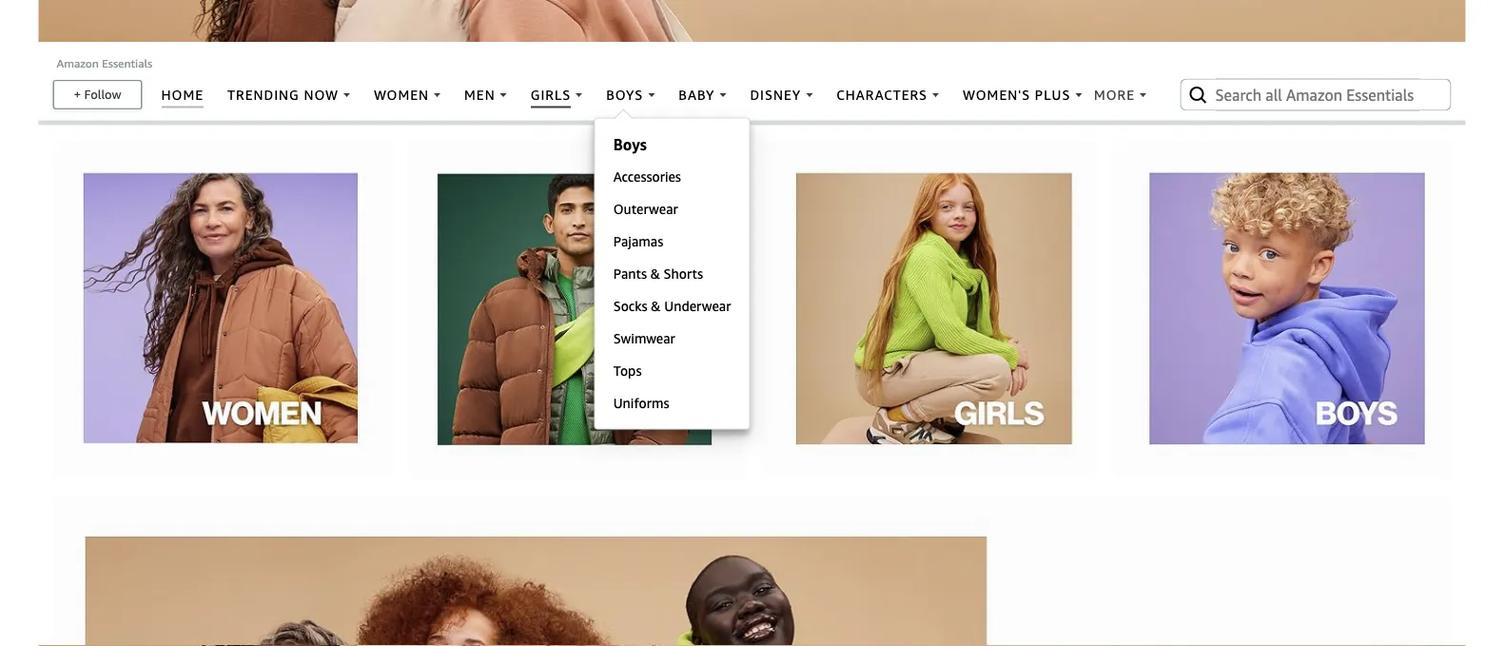 Task type: vqa. For each thing, say whether or not it's contained in the screenshot.
Universal in Flight Airplane Phone Holder Mount. Hands Free Viewing with Multi- Directional Dual 360 Degree Rotation. Pocket Size Must Have Travel Essential Accessory for Flying link
no



Task type: describe. For each thing, give the bounding box(es) containing it.
amazon essentials link
[[57, 57, 152, 70]]

+
[[74, 87, 81, 102]]

+ follow button
[[54, 81, 141, 108]]

search image
[[1187, 83, 1210, 106]]

essentials
[[102, 57, 152, 70]]

Search all Amazon Essentials search field
[[1216, 79, 1420, 111]]



Task type: locate. For each thing, give the bounding box(es) containing it.
amazon essentials
[[57, 57, 152, 70]]

follow
[[84, 87, 121, 102]]

+ follow
[[74, 87, 121, 102]]

amazon
[[57, 57, 99, 70]]



